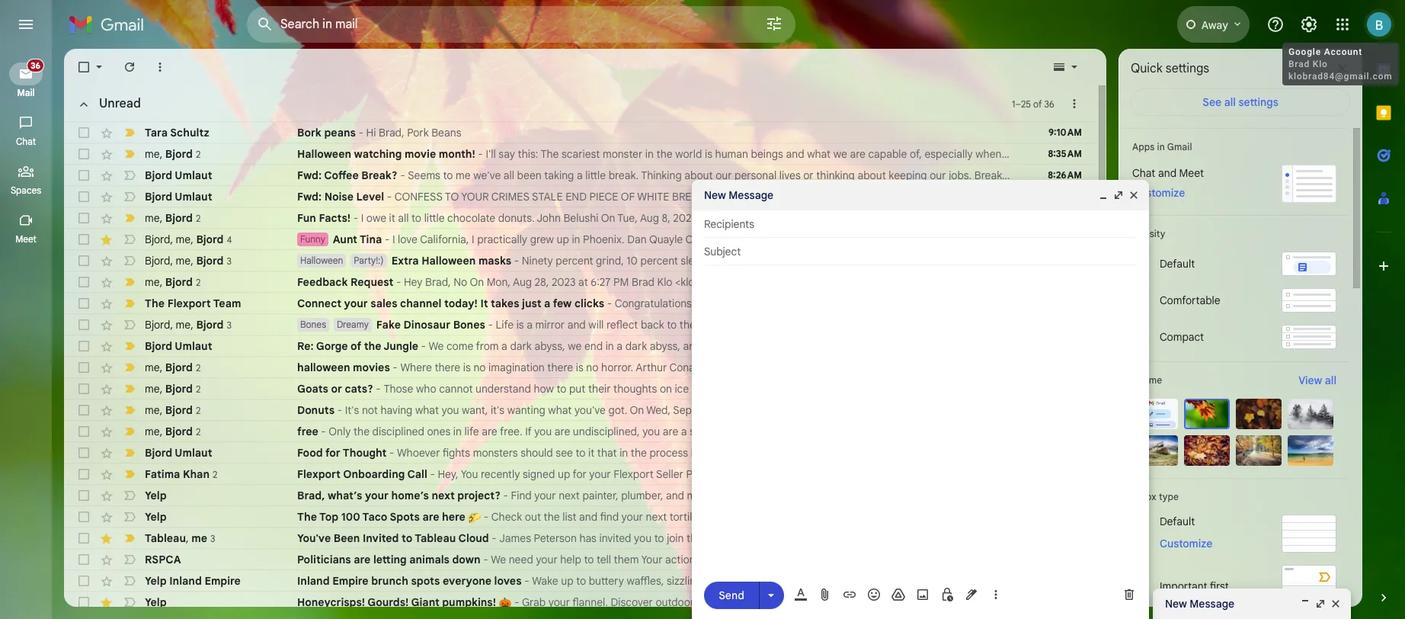 Task type: locate. For each thing, give the bounding box(es) containing it.
0 vertical spatial re:
[[1349, 190, 1364, 204]]

to down and on the right of the page
[[847, 467, 857, 481]]

new inside dialog
[[704, 188, 726, 202]]

brad,
[[379, 126, 405, 140], [425, 275, 451, 289], [297, 489, 325, 502]]

donuts
[[297, 403, 335, 417]]

row containing fatima khan
[[64, 464, 1348, 485]]

–
[[1016, 98, 1022, 109], [1099, 553, 1105, 566]]

we for we need your help to tell them your actions save animals' lives view online rspca donate politicians are letting animals down – you can help stop them the uk government has dropped 15 o
[[491, 553, 506, 566]]

more
[[687, 489, 712, 502], [762, 574, 787, 588]]

but
[[781, 297, 797, 310]]

2 congratulations from the left
[[1206, 297, 1283, 310]]

yelp for brad, what's your home's next project?
[[145, 489, 167, 502]]

0 horizontal spatial new message
[[704, 188, 774, 202]]

4 row from the top
[[64, 186, 1394, 207]]

undisciplined,
[[573, 425, 640, 438]]

2 down from the left
[[1069, 553, 1096, 566]]

i down chocolate
[[472, 233, 475, 246]]

2 animals from the left
[[1030, 553, 1067, 566]]

1 horizontal spatial halloween
[[1244, 361, 1293, 374]]

dan
[[628, 233, 647, 246]]

chat inside "heading"
[[16, 136, 36, 147]]

1 halloween from the left
[[297, 361, 350, 374]]

1 right scream
[[1330, 147, 1334, 161]]

1 vertical spatial 1
[[1330, 147, 1334, 161]]

to up flannel.
[[577, 574, 586, 588]]

, for 14th row from the bottom of the 'unread' tab panel
[[170, 318, 173, 331]]

<klobrad84@gmail.com> down also
[[1037, 254, 1156, 268]]

in right that
[[620, 446, 628, 460]]

bones down the today!
[[453, 318, 486, 332]]

brad, what's your home's next project? - find your next painter, plumber, and more with yelp. ͏ ͏ ͏ ͏ ͏ ͏ ͏ ͏ ͏ ͏ ͏ ͏ ͏ ͏ ͏ ͏ ͏ ͏ ͏ ͏ ͏ ͏ ͏ ͏ ͏ ͏ ͏ ͏ ͏ ͏ ͏ ͏ ͏ ͏ ͏ ͏ ͏ ͏ ͏ ͏ ͏ ͏ ͏ ͏ ͏ ͏ ͏ ͏ ͏ ͏ ͏ ͏ ͏ ͏ ͏ ͏ ͏ ͏ ͏ ͏ ͏ ͏ ͏ ͏ ͏ ͏ ͏ ͏ ͏ ͏ ͏ ͏ ͏ ͏
[[297, 489, 962, 502]]

in left there.
[[1366, 147, 1375, 161]]

row down does
[[64, 464, 1348, 485]]

0 horizontal spatial rancho
[[738, 595, 775, 609]]

there!
[[1175, 297, 1204, 310]]

toggle confidential mode image
[[940, 587, 955, 602]]

umlaut for re: gorge of the jungle - we come from a dark abyss, we end in a dark abyss, and we call the luminous interval life. nikos kazantzakis on mon, sep 11, 2023 at 10:24 am james peterson <james.peterson1902@gmail.com> wrote:
[[175, 339, 212, 353]]

2 default from the top
[[1160, 515, 1196, 528]]

brad, for hey
[[425, 275, 451, 289]]

chat for chat and meet
[[1133, 166, 1156, 180]]

1 horizontal spatial no
[[587, 361, 599, 374]]

0 horizontal spatial it's
[[345, 403, 359, 417]]

california,
[[420, 233, 469, 246]]

4 yelp from the top
[[145, 595, 167, 609]]

we
[[834, 147, 848, 161], [1005, 147, 1019, 161], [568, 339, 582, 353], [705, 339, 718, 353]]

got.
[[609, 403, 628, 417]]

6 me , bjord 2 from the top
[[145, 403, 201, 417]]

1 horizontal spatial brad,
[[379, 126, 405, 140]]

tue, up enter
[[750, 361, 770, 374]]

discov
[[1377, 531, 1406, 545]]

need
[[963, 297, 988, 310], [1177, 467, 1202, 481], [509, 553, 534, 566]]

0 horizontal spatial more
[[687, 489, 712, 502]]

food for thought - whoever fights monsters should see to it that in the process he does not become a monster. and if you gaze long enough into an abyss, the abyss will gaze back into you.
[[297, 446, 1216, 460]]

1 vertical spatial we
[[491, 553, 506, 566]]

20 row from the top
[[64, 528, 1406, 549]]

what's
[[328, 489, 362, 502]]

0 horizontal spatial you
[[461, 467, 478, 481]]

navigation containing mail
[[0, 49, 53, 619]]

2 them from the left
[[1197, 553, 1222, 566]]

minimize image
[[1300, 598, 1312, 610]]

bjord umlaut for fwd: noise level
[[145, 190, 212, 204]]

are down get
[[1011, 168, 1026, 182]]

rspca down interact
[[853, 553, 887, 566]]

0 vertical spatial with
[[715, 489, 735, 502]]

forget
[[1134, 233, 1164, 246]]

4 me , bjord 2 from the top
[[145, 360, 201, 374]]

schultz
[[170, 126, 209, 140]]

0 horizontal spatial down
[[452, 553, 481, 566]]

insert emoji ‪(⌘⇧2)‬ image
[[867, 587, 882, 602]]

pm right 2:50
[[873, 361, 888, 374]]

with,
[[1245, 467, 1268, 481]]

1 yelp from the top
[[145, 489, 167, 502]]

peterson up theme
[[1151, 339, 1193, 353]]

yelp down 'fatima'
[[145, 489, 167, 502]]

tortilla-
[[670, 510, 706, 524]]

klobrad84@gmail.com
[[1289, 71, 1393, 82]]

3 row from the top
[[64, 165, 1323, 186]]

1 horizontal spatial 13,
[[1023, 425, 1035, 438]]

1 taking from the left
[[545, 168, 574, 182]]

0 horizontal spatial noise
[[324, 190, 354, 204]]

2 vertical spatial mon,
[[969, 339, 993, 353]]

row up call
[[64, 314, 1406, 335]]

into left you. on the right bottom
[[1175, 446, 1193, 460]]

3 me , bjord 2 from the top
[[145, 275, 201, 289]]

not up <sicritbjordd@gmail.com>
[[1076, 168, 1092, 182]]

2 data from the left
[[1127, 531, 1149, 545]]

politicians down you've
[[297, 553, 351, 566]]

1 help from the left
[[561, 553, 582, 566]]

your up wake
[[536, 553, 558, 566]]

2 help from the left
[[1149, 553, 1170, 566]]

1 inside row
[[1330, 147, 1334, 161]]

None checkbox
[[76, 59, 91, 75], [76, 125, 91, 140], [76, 210, 91, 226], [76, 232, 91, 247], [76, 253, 91, 268], [76, 403, 91, 418], [76, 445, 91, 460], [76, 467, 91, 482], [76, 488, 91, 503], [76, 509, 91, 525], [76, 531, 91, 546], [76, 573, 91, 589], [76, 595, 91, 610], [76, 59, 91, 75], [76, 125, 91, 140], [76, 210, 91, 226], [76, 232, 91, 247], [76, 253, 91, 268], [76, 403, 91, 418], [76, 445, 91, 460], [76, 467, 91, 482], [76, 488, 91, 503], [76, 509, 91, 525], [76, 531, 91, 546], [76, 573, 91, 589], [76, 595, 91, 610]]

no down from
[[474, 361, 486, 374]]

17 row from the top
[[64, 464, 1348, 485]]

, for 16th row from the bottom of the 'unread' tab panel
[[160, 275, 163, 289]]

1 horizontal spatial were
[[1284, 467, 1307, 481]]

8,
[[662, 211, 671, 225]]

them right tell
[[614, 553, 639, 566]]

bjord umlaut for re: gorge of the jungle
[[145, 339, 212, 353]]

umlaut for food for thought - whoever fights monsters should see to it that in the process he does not become a monster. and if you gaze long enough into an abyss, the abyss will gaze back into you.
[[175, 446, 212, 460]]

are left capable
[[850, 147, 866, 161]]

1 horizontal spatial can
[[1128, 553, 1146, 566]]

21 row from the top
[[64, 549, 1406, 570]]

chocolate
[[448, 211, 496, 225]]

new message down "important first"
[[1166, 597, 1235, 611]]

0 horizontal spatial animals
[[410, 553, 450, 566]]

me , bjord 2 for halloween
[[145, 147, 201, 160]]

13, up the slave
[[695, 403, 707, 417]]

know??
[[1222, 211, 1259, 225]]

kazantzakis
[[893, 339, 950, 353]]

36 up mail
[[31, 60, 40, 71]]

0 vertical spatial he
[[762, 318, 774, 332]]

default for inbox type
[[1160, 515, 1196, 528]]

umlaut for fwd: coffee break? - seems to me we've all been taking a little break. thinking about our personal lives or thinking about keeping our jobs. breaks are good. it's not a bad idea taking a break every now and then. i
[[175, 168, 212, 182]]

13 row from the top
[[64, 378, 1343, 399]]

on thu, j
[[1362, 254, 1406, 268]]

0 horizontal spatial he
[[691, 446, 703, 460]]

0 vertical spatial peterson
[[1151, 339, 1193, 353]]

1 about from the left
[[685, 168, 713, 182]]

1 horizontal spatial or
[[804, 168, 814, 182]]

you right "if"
[[535, 425, 552, 438]]

2 me , bjord 2 from the top
[[145, 211, 201, 225]]

quick settings element
[[1131, 61, 1210, 88]]

1 vertical spatial little
[[424, 211, 445, 225]]

we left get
[[1005, 147, 1019, 161]]

hey up 7:08
[[954, 211, 973, 225]]

6 row from the top
[[64, 229, 1322, 250]]

7 me , bjord 2 from the top
[[145, 424, 201, 438]]

display density element
[[1133, 228, 1337, 239]]

Subject field
[[704, 244, 1137, 259]]

on left fri,
[[843, 254, 857, 268]]

1 were from the left
[[939, 467, 963, 481]]

2 horizontal spatial or
[[1271, 467, 1281, 481]]

2 were from the left
[[1284, 467, 1307, 481]]

this:
[[518, 147, 539, 161]]

0 vertical spatial find
[[600, 510, 619, 524]]

1 data from the left
[[928, 531, 949, 545]]

1 vertical spatial with
[[905, 531, 925, 545]]

tell
[[597, 553, 611, 566]]

9:10 am
[[1049, 127, 1083, 138]]

it left that
[[589, 446, 595, 460]]

1 horizontal spatial 12,
[[1048, 382, 1060, 396]]

1 vertical spatial 12,
[[1048, 382, 1060, 396]]

1 horizontal spatial it's
[[1060, 168, 1074, 182]]

has down questions.
[[1323, 553, 1341, 566]]

level
[[356, 190, 384, 204]]

help left stop
[[1149, 553, 1170, 566]]

rancho up hcc!$8sh#dkhmc.
[[777, 510, 814, 524]]

1 vertical spatial of
[[351, 339, 361, 353]]

None checkbox
[[76, 146, 91, 162], [76, 168, 91, 183], [76, 189, 91, 204], [76, 274, 91, 290], [76, 296, 91, 311], [76, 317, 91, 332], [76, 338, 91, 354], [76, 360, 91, 375], [76, 381, 91, 396], [76, 424, 91, 439], [76, 552, 91, 567], [76, 146, 91, 162], [76, 168, 91, 183], [76, 189, 91, 204], [76, 274, 91, 290], [76, 296, 91, 311], [76, 317, 91, 332], [76, 338, 91, 354], [76, 360, 91, 375], [76, 381, 91, 396], [76, 424, 91, 439], [76, 552, 91, 567]]

0 horizontal spatial can
[[1014, 403, 1031, 417]]

0 vertical spatial new
[[704, 188, 726, 202]]

1 horizontal spatial letting
[[997, 553, 1027, 566]]

confess
[[395, 190, 443, 204]]

little
[[586, 168, 606, 182], [424, 211, 445, 225]]

support image
[[1267, 15, 1285, 34]]

brad down "google"
[[1289, 59, 1311, 69]]

those
[[384, 382, 414, 396]]

aug left 9,
[[729, 233, 748, 246]]

inbox
[[1133, 491, 1157, 502]]

more options image
[[992, 587, 1001, 602]]

help left tell
[[561, 553, 582, 566]]

10:24
[[1070, 339, 1096, 353]]

2023
[[1221, 190, 1245, 204], [673, 211, 698, 225], [762, 233, 786, 246], [912, 254, 936, 268], [552, 275, 576, 289], [991, 318, 1015, 332], [1031, 339, 1055, 353], [809, 361, 834, 374], [1063, 382, 1087, 396], [710, 403, 734, 417], [1038, 425, 1062, 438]]

thu,
[[1381, 254, 1402, 268]]

are up 'see'
[[555, 425, 570, 438]]

1 vertical spatial you
[[461, 467, 478, 481]]

yelp for the top 100 taco spots are here
[[145, 510, 167, 524]]

next down hey,
[[432, 489, 455, 502]]

1 horizontal spatial you
[[924, 297, 941, 310]]

attach files image
[[818, 587, 833, 602]]

1 horizontal spatial have
[[1227, 147, 1250, 161]]

0 vertical spatial 11,
[[899, 254, 910, 268]]

more image
[[152, 59, 168, 75]]

3 bjord umlaut from the top
[[145, 339, 212, 353]]

1 no from the left
[[474, 361, 486, 374]]

arthur
[[636, 361, 667, 374]]

what down up!
[[735, 318, 759, 332]]

into right enter
[[774, 382, 792, 396]]

1 horizontal spatial gaze
[[1123, 446, 1146, 460]]

important
[[1160, 579, 1208, 593]]

close image
[[1330, 598, 1343, 610]]

1 horizontal spatial mon,
[[969, 339, 993, 353]]

1 default from the top
[[1160, 257, 1196, 271]]

sat,
[[1380, 318, 1399, 332]]

1 row from the top
[[64, 122, 1095, 143]]

funny
[[300, 233, 325, 245]]

decisions.
[[1023, 531, 1071, 545]]

food
[[297, 446, 323, 460]]

9 row from the top
[[64, 293, 1406, 314]]

2 horizontal spatial our
[[930, 168, 947, 182]]

brad up fri,
[[839, 233, 861, 246]]

0 horizontal spatial data
[[928, 531, 949, 545]]

2 percent from the left
[[641, 254, 678, 268]]

in right dream
[[766, 510, 774, 524]]

0 horizontal spatial should
[[521, 446, 553, 460]]

1 vertical spatial chat
[[1133, 166, 1156, 180]]

0 vertical spatial we
[[429, 339, 444, 353]]

0 horizontal spatial re:
[[297, 339, 314, 353]]

refresh image
[[122, 59, 137, 75]]

1 vertical spatial cucamonga
[[777, 595, 836, 609]]

me , bjord 2 for goats
[[145, 382, 201, 395]]

it.
[[829, 318, 838, 332]]

insert files using drive image
[[891, 587, 906, 602]]

8 row from the top
[[64, 271, 1095, 293]]

umlaut up bjord , me , bjord 4
[[175, 190, 212, 204]]

a down free - only the disciplined ones in life are free. if you are undisciplined, you are a slave to your moods and your passions. eliud kipchoge on wed, sep 13, 2023 at 1:58 pm brad klo <klobrad84@gmail.com
[[794, 446, 799, 460]]

was
[[1385, 211, 1404, 225]]

3 inside tableau , me 3
[[210, 533, 215, 544]]

1 empire from the left
[[205, 574, 241, 588]]

22 row from the top
[[64, 570, 1095, 592]]

letting up brunch
[[374, 553, 407, 566]]

keeping
[[889, 168, 928, 182]]

0 horizontal spatial inland
[[169, 574, 202, 588]]

every
[[1220, 168, 1247, 182]]

settings image
[[1301, 15, 1319, 34]]

least
[[1265, 147, 1288, 161]]

the right call
[[740, 339, 756, 353]]

1 bjord umlaut from the top
[[145, 168, 212, 182]]

congratulations up reflect
[[615, 297, 692, 310]]

1 vertical spatial can
[[1128, 553, 1146, 566]]

- i love california, i practically grew up in phoenix. dan quayle on wed, aug 9, 2023 at 1:17 pm brad klo <klobrad84@gmail.com> wrote:
[[382, 233, 1036, 246]]

wrote: down movies?
[[1307, 382, 1337, 396]]

for.
[[1003, 467, 1019, 481]]

1 vertical spatial rancho
[[738, 595, 775, 609]]

4 bjord umlaut from the top
[[145, 446, 212, 460]]

inform
[[965, 531, 996, 545]]

2 bjord umlaut from the top
[[145, 190, 212, 204]]

he left does
[[691, 446, 703, 460]]

1 horizontal spatial next
[[559, 489, 580, 502]]

idea
[[1125, 168, 1146, 182]]

site,
[[746, 531, 766, 545]]

row down buttery
[[64, 592, 1107, 613]]

account
[[1368, 297, 1406, 310]]

2 about from the left
[[858, 168, 886, 182]]

1 letting from the left
[[374, 553, 407, 566]]

or left cats?
[[331, 382, 342, 396]]

default down show
[[1160, 257, 1196, 271]]

in left life
[[454, 425, 462, 438]]

new message
[[704, 188, 774, 202], [1166, 597, 1235, 611]]

2 vertical spatial 3
[[210, 533, 215, 544]]

row down 9,
[[64, 250, 1406, 271]]

1 horizontal spatial james
[[1116, 339, 1148, 353]]

2 yelp from the top
[[145, 510, 167, 524]]

0 horizontal spatial message
[[729, 188, 774, 202]]

row containing tableau
[[64, 528, 1406, 549]]

18 row from the top
[[64, 485, 1095, 506]]

0 horizontal spatial taking
[[545, 168, 574, 182]]

imagination
[[489, 361, 545, 374]]

umlaut for fwd: noise level - confess to your crimes stale end piece of white bread! ---------- forwarded message --------- from: bjord umlaut <sicritbjordd@gmail.com> date: mon, aug 7, 2023 at 10:58 am subject: re: noise
[[175, 190, 212, 204]]

up?
[[1293, 254, 1311, 268]]

1 congratulations from the left
[[615, 297, 692, 310]]

1 vertical spatial 3
[[227, 319, 232, 330]]

if
[[868, 446, 875, 460]]

toggle split pane mode image
[[1052, 59, 1067, 75]]

personal
[[735, 168, 777, 182]]

1 vertical spatial he
[[691, 446, 703, 460]]

on right the tip.
[[1363, 318, 1378, 332]]

2023 up the some
[[1063, 382, 1087, 396]]

1 vertical spatial meet
[[15, 233, 36, 245]]

0 horizontal spatial of
[[351, 339, 361, 353]]

today!
[[445, 297, 478, 310]]

about
[[685, 168, 713, 182], [858, 168, 886, 182]]

cloud
[[459, 531, 489, 545]]

2 for halloween watching movie month! - i'll say this: the scariest monster in the world is human beings and what we are capable of, especially when we get together. jordan peele also you got to have at least scream 1 and 2 in there.
[[196, 148, 201, 160]]

1 horizontal spatial taking
[[1149, 168, 1178, 182]]

1 vertical spatial it's
[[345, 403, 359, 417]]

put
[[569, 382, 586, 396]]

, for 22th row from the bottom of the 'unread' tab panel
[[160, 147, 163, 160]]

them right stop
[[1197, 553, 1222, 566]]

1 horizontal spatial with
[[905, 531, 925, 545]]

0 vertical spatial message
[[729, 188, 774, 202]]

1 bjord , me , bjord 3 from the top
[[145, 253, 232, 267]]

belushi
[[564, 211, 599, 225]]

a up horror.
[[617, 339, 623, 353]]

0 vertical spatial will
[[589, 318, 604, 332]]

an
[[1008, 446, 1020, 460]]

wrote: down show
[[1159, 254, 1189, 268]]

1 me , bjord 2 from the top
[[145, 147, 201, 160]]

there.
[[1378, 147, 1406, 161]]

2 no from the left
[[587, 361, 599, 374]]

1 horizontal spatial has
[[1323, 553, 1341, 566]]

2 for free - only the disciplined ones in life are free. if you are undisciplined, you are a slave to your moods and your passions. eliud kipchoge on wed, sep 13, 2023 at 1:58 pm brad klo <klobrad84@gmail.com
[[196, 426, 201, 437]]

19 row from the top
[[64, 506, 1095, 528]]

for down 'see'
[[573, 467, 587, 481]]

up for wake
[[561, 574, 574, 588]]

me , bjord 2 for halloween
[[145, 360, 201, 374]]

2 bjord , me , bjord 3 from the top
[[145, 318, 232, 331]]

tableau up yelp inland empire
[[145, 531, 186, 545]]

meet heading
[[0, 233, 52, 245]]

hey
[[954, 211, 973, 225], [404, 275, 423, 289], [1089, 361, 1108, 374], [992, 403, 1011, 417]]

1 horizontal spatial our
[[745, 254, 761, 268]]

bork
[[297, 126, 322, 140]]

sep down 11:40
[[1026, 382, 1045, 396]]

help
[[561, 553, 582, 566], [1149, 553, 1170, 566]]

row
[[64, 122, 1095, 143], [64, 143, 1406, 165], [64, 165, 1323, 186], [64, 186, 1394, 207], [64, 207, 1404, 229], [64, 229, 1322, 250], [64, 250, 1406, 271], [64, 271, 1095, 293], [64, 293, 1406, 314], [64, 314, 1406, 335], [64, 335, 1396, 357], [64, 357, 1336, 378], [64, 378, 1343, 399], [64, 399, 1240, 421], [64, 421, 1273, 442], [64, 442, 1216, 464], [64, 464, 1348, 485], [64, 485, 1095, 506], [64, 506, 1095, 528], [64, 528, 1406, 549], [64, 549, 1406, 570], [64, 570, 1095, 592], [64, 592, 1107, 613]]

tab list
[[1363, 49, 1406, 564]]

3 down team
[[227, 319, 232, 330]]

new message dialog
[[692, 180, 1150, 619]]

date:
[[1135, 190, 1161, 204]]

new message inside dialog
[[704, 188, 774, 202]]

around,
[[1226, 233, 1263, 246]]

tara
[[145, 126, 168, 140]]

hey up an
[[992, 403, 1011, 417]]

0 horizontal spatial percent
[[556, 254, 594, 268]]

1 horizontal spatial down
[[1069, 553, 1096, 566]]

0 vertical spatial cucamonga
[[816, 510, 875, 524]]

wanted
[[809, 467, 845, 481]]

1 vertical spatial message
[[1190, 597, 1235, 611]]

1 horizontal spatial 36
[[1045, 98, 1055, 109]]

new message down personal
[[704, 188, 774, 202]]

2 inside fatima khan 2
[[213, 468, 218, 480]]

up down 'see'
[[558, 467, 570, 481]]

dark up imagination
[[510, 339, 532, 353]]

me , bjord 2
[[145, 147, 201, 160], [145, 211, 201, 225], [145, 275, 201, 289], [145, 360, 201, 374], [145, 382, 201, 395], [145, 403, 201, 417], [145, 424, 201, 438]]

1 dark from the left
[[510, 339, 532, 353]]

5 me , bjord 2 from the top
[[145, 382, 201, 395]]

brunch
[[371, 574, 409, 588]]

spots up the giant
[[411, 574, 440, 588]]

you right did on the right top
[[1202, 211, 1219, 225]]

2 rspca from the left
[[853, 553, 887, 566]]

bjord umlaut up fatima khan 2
[[145, 446, 212, 460]]

navigation
[[0, 49, 53, 619]]

fri,
[[860, 254, 875, 268]]

message
[[729, 188, 774, 202], [1190, 597, 1235, 611]]

grind,
[[596, 254, 624, 268]]

fwd:
[[297, 168, 322, 182], [297, 190, 322, 204]]

were down enough
[[939, 467, 963, 481]]

2 fwd: from the top
[[297, 190, 322, 204]]

2 horizontal spatial next
[[646, 510, 667, 524]]

1 horizontal spatial 1
[[1330, 147, 1334, 161]]

0 horizontal spatial flexport
[[167, 297, 211, 310]]

you right hey,
[[461, 467, 478, 481]]

0 horizontal spatial dark
[[510, 339, 532, 353]]

1 vertical spatial will
[[1105, 446, 1120, 460]]

row up scariest
[[64, 122, 1095, 143]]

phoenix.
[[583, 233, 625, 246]]

0 horizontal spatial chat
[[16, 136, 36, 147]]

2023 right 8, at top
[[673, 211, 698, 225]]

3 yelp from the top
[[145, 574, 167, 588]]

still
[[944, 297, 960, 310]]

2 horizontal spatial brad,
[[425, 275, 451, 289]]

pork
[[407, 126, 429, 140]]

– down "customize"
[[1099, 553, 1105, 566]]

now
[[1249, 168, 1269, 182]]

2 vertical spatial brad,
[[297, 489, 325, 502]]

row containing the flexport team
[[64, 293, 1406, 314]]

1 rspca from the left
[[145, 553, 181, 566]]

are right life
[[482, 425, 498, 438]]

about up bread!
[[685, 168, 713, 182]]

will right 'abyss'
[[1105, 446, 1120, 460]]

0 vertical spatial of
[[1034, 98, 1042, 109]]

we've
[[474, 168, 501, 182]]

you up 'your'
[[634, 531, 652, 545]]

or left thinking
[[804, 168, 814, 182]]

1 percent from the left
[[556, 254, 594, 268]]

am right 11:26
[[737, 211, 753, 225]]

few
[[553, 297, 572, 310]]

1 fwd: from the top
[[297, 168, 322, 182]]

on up thinker
[[695, 297, 707, 310]]

unread tab panel
[[64, 85, 1406, 619]]



Task type: describe. For each thing, give the bounding box(es) containing it.
check
[[492, 510, 522, 524]]

flexport onboarding call - hey, you recently signed up for your flexport seller portal account, and i just wanted to clarify what you were looking for. is there a particular service you need support with, or were you just
[[297, 467, 1348, 481]]

hole
[[1282, 211, 1303, 225]]

1 horizontal spatial rancho
[[777, 510, 814, 524]]

me , bjord 2 for free
[[145, 424, 201, 438]]

insert photo image
[[916, 587, 931, 602]]

umlaut down breaks
[[970, 190, 1004, 204]]

2 horizontal spatial flexport
[[614, 467, 654, 481]]

2 horizontal spatial abyss,
[[1022, 446, 1053, 460]]

7:08
[[952, 254, 973, 268]]

your up monster.
[[811, 425, 833, 438]]

2 horizontal spatial tableau
[[705, 531, 743, 545]]

0 vertical spatial more
[[687, 489, 712, 502]]

2 for halloween movies - where there is no imagination there is no horror. arthur conan doyle on tue, sep 12, 2023 at 2:50 pm brad klo <klobrad84@gmail.com> wrote: hey guys what are your favorite halloween movies?
[[196, 362, 201, 373]]

klo inside google account brad klo klobrad84@gmail.com
[[1313, 59, 1329, 69]]

the down subject:
[[1317, 211, 1333, 225]]

questions.
[[1293, 531, 1343, 545]]

1 inland from the left
[[169, 574, 202, 588]]

0 vertical spatial need
[[963, 297, 988, 310]]

and right moods
[[790, 425, 808, 438]]

, for fifth row
[[160, 211, 163, 225]]

not down cats?
[[362, 403, 378, 417]]

1 horizontal spatial on
[[695, 297, 707, 310]]

scariest
[[562, 147, 600, 161]]

row containing rspca
[[64, 549, 1406, 570]]

quayle
[[649, 233, 683, 246]]

ninety
[[522, 254, 553, 268]]

<klobrad84@gmail.com> down fwd: noise level - confess to your crimes stale end piece of white bread! ---------- forwarded message --------- from: bjord umlaut <sicritbjordd@gmail.com> date: mon, aug 7, 2023 at 10:58 am subject: re: noise
[[800, 211, 918, 225]]

0 vertical spatial all
[[504, 168, 515, 182]]

top
[[320, 510, 339, 524]]

been
[[334, 531, 360, 545]]

you up process
[[643, 425, 660, 438]]

thinking
[[641, 168, 682, 182]]

pm right 1:58
[[1098, 425, 1114, 438]]

at left 10:58
[[1248, 190, 1258, 204]]

in down bacon,
[[727, 595, 735, 609]]

are down compact
[[1162, 361, 1178, 374]]

1 horizontal spatial more
[[762, 574, 787, 588]]

2 halloween from the left
[[1244, 361, 1293, 374]]

discover
[[611, 595, 653, 609]]

0 vertical spatial little
[[586, 168, 606, 182]]

message inside new message dialog
[[729, 188, 774, 202]]

freshest
[[899, 595, 939, 609]]

spots
[[390, 510, 420, 524]]

2 for donuts - it's not having what you want, it's wanting what you've got. on wed, sep 13, 2023 at 12:36 pm brad klo <klobrad84@gmail.com> wrote: hey can i have some palm readings in exchange for
[[196, 404, 201, 416]]

0 horizontal spatial it
[[389, 211, 395, 225]]

0 horizontal spatial mon,
[[487, 275, 511, 289]]

google
[[1289, 47, 1322, 57]]

, for seventh row
[[170, 253, 173, 267]]

Search in mail search field
[[247, 6, 796, 43]]

2 noise from the left
[[1367, 190, 1394, 204]]

row containing tara schultz
[[64, 122, 1095, 143]]

how
[[534, 382, 554, 396]]

the up "thought"
[[354, 425, 370, 438]]

0 horizontal spatial on
[[660, 382, 672, 396]]

what down who
[[415, 403, 439, 417]]

for down the only
[[326, 446, 340, 460]]

the up thinking
[[657, 147, 673, 161]]

for down the creating
[[1310, 318, 1324, 332]]

the down 10:58
[[1261, 211, 1279, 225]]

at left 1:58
[[1065, 425, 1074, 438]]

nietzsche
[[936, 382, 985, 396]]

nikos
[[864, 339, 890, 353]]

3 for fake dinosaur bones
[[227, 319, 232, 330]]

1 horizontal spatial just
[[789, 467, 806, 481]]

the left 'abyss'
[[1056, 446, 1072, 460]]

are down been
[[354, 553, 371, 566]]

aug left '7,'
[[1190, 190, 1209, 204]]

row containing yelp inland empire
[[64, 570, 1095, 592]]

1 horizontal spatial message
[[1190, 597, 1235, 611]]

animals'
[[729, 553, 768, 566]]

a left bad
[[1095, 168, 1101, 182]]

share
[[1346, 531, 1374, 545]]

find
[[511, 489, 532, 502]]

on left thu,
[[1364, 254, 1379, 268]]

2 empire from the left
[[333, 574, 369, 588]]

filled
[[706, 510, 730, 524]]

1 down from the left
[[452, 553, 481, 566]]

brad inside google account brad klo klobrad84@gmail.com
[[1289, 59, 1311, 69]]

account
[[1325, 47, 1363, 57]]

, for 10th row from the bottom of the 'unread' tab panel
[[160, 403, 163, 417]]

0 horizontal spatial or
[[331, 382, 342, 396]]

16 row from the top
[[64, 442, 1216, 464]]

at left 2:50
[[836, 361, 846, 374]]

your up food for thought - whoever fights monsters should see to it that in the process he does not become a monster. and if you gaze long enough into an abyss, the abyss will gaze back into you.
[[730, 425, 752, 438]]

monsters
[[473, 446, 518, 460]]

am right 11:40
[[1057, 318, 1073, 332]]

1:58
[[1077, 425, 1095, 438]]

1 horizontal spatial flexport
[[297, 467, 341, 481]]

klo up fri,
[[864, 233, 879, 246]]

free
[[297, 425, 318, 438]]

0 vertical spatial back
[[641, 318, 665, 332]]

to right 'see'
[[576, 446, 586, 460]]

is up put
[[576, 361, 584, 374]]

0 horizontal spatial 1
[[1012, 98, 1016, 109]]

2 vertical spatial wed,
[[974, 425, 999, 438]]

0 horizontal spatial tableau
[[145, 531, 186, 545]]

recently
[[481, 467, 520, 481]]

0 horizontal spatial with
[[715, 489, 735, 502]]

2 taking from the left
[[1149, 168, 1178, 182]]

halloween for halloween watching movie month! - i'll say this: the scariest monster in the world is human beings and what we are capable of, especially when we get together. jordan peele also you got to have at least scream 1 and 2 in there.
[[297, 147, 351, 161]]

feedback
[[297, 275, 348, 289]]

search in mail image
[[252, 11, 279, 38]]

invited
[[600, 531, 632, 545]]

10
[[627, 254, 638, 268]]

1 horizontal spatial it
[[589, 446, 595, 460]]

1 vertical spatial new message
[[1166, 597, 1235, 611]]

0 horizontal spatial next
[[432, 489, 455, 502]]

unread
[[99, 96, 141, 111]]

you left set
[[1237, 254, 1255, 268]]

brad up 'friedrich' at right
[[891, 361, 914, 374]]

, for 12th row from the top of the 'unread' tab panel
[[160, 360, 163, 374]]

1 vertical spatial have
[[1040, 403, 1063, 417]]

2 horizontal spatial just
[[1330, 467, 1348, 481]]

to right attach files icon
[[838, 595, 848, 609]]

is right world
[[705, 147, 713, 161]]

, for row containing tableau
[[186, 531, 189, 545]]

you.
[[1196, 446, 1216, 460]]

and down animals'
[[741, 574, 759, 588]]

halloween for halloween
[[300, 255, 343, 266]]

come
[[447, 339, 474, 353]]

0 vertical spatial –
[[1016, 98, 1022, 109]]

to left tell
[[584, 553, 594, 566]]

klo up - congratulations on signing up!
[[658, 275, 673, 289]]

Search in mail text field
[[281, 17, 723, 32]]

2 horizontal spatial mon,
[[1163, 190, 1187, 204]]

, for 15th row from the top
[[160, 424, 163, 438]]

klo down readings
[[1142, 425, 1157, 438]]

1 vertical spatial wed,
[[647, 403, 671, 417]]

2023 right '7,'
[[1221, 190, 1245, 204]]

tip.
[[1345, 318, 1361, 332]]

practically
[[477, 233, 528, 246]]

gmail image
[[69, 9, 152, 40]]

to up to
[[443, 168, 453, 182]]

what down how
[[548, 403, 572, 417]]

🎃 image
[[499, 597, 512, 610]]

0 horizontal spatial james
[[500, 531, 531, 545]]

pm right 6:27
[[614, 275, 629, 289]]

view
[[794, 553, 817, 566]]

23 row from the top
[[64, 592, 1107, 613]]

36 inside navigation
[[31, 60, 40, 71]]

cats?
[[345, 382, 373, 396]]

0 vertical spatial or
[[804, 168, 814, 182]]

party!:)
[[354, 255, 384, 266]]

0 vertical spatial lives
[[780, 168, 801, 182]]

your down signed
[[535, 489, 556, 502]]

10:58
[[1260, 190, 1286, 204]]

2 for feedback request - hey brad, no on mon, aug 28, 2023 at 6:27 pm brad klo <klobrad84@gmail.com> wrote:
[[196, 276, 201, 288]]

wrote: left 7:52 am
[[1003, 233, 1034, 246]]

0 horizontal spatial there
[[435, 361, 461, 374]]

0 vertical spatial 12,
[[794, 361, 807, 374]]

brad, for hi
[[379, 126, 405, 140]]

0 horizontal spatial peterson
[[534, 531, 577, 545]]

8:35 am
[[1049, 148, 1083, 159]]

spaces heading
[[0, 184, 52, 197]]

14 row from the top
[[64, 399, 1240, 421]]

i right then.
[[1321, 168, 1323, 182]]

on down piece
[[601, 211, 615, 225]]

at left 1:17
[[789, 233, 799, 246]]

1 vertical spatial all
[[398, 211, 409, 225]]

1 horizontal spatial of
[[838, 382, 848, 396]]

0 horizontal spatial find
[[600, 510, 619, 524]]

thoughts
[[614, 382, 657, 396]]

and up fwd: coffee break? - seems to me we've all been taking a little break. thinking about our personal lives or thinking about keeping our jobs. breaks are good. it's not a bad idea taking a break every now and then. i at the top
[[786, 147, 805, 161]]

are left "here"
[[423, 510, 440, 524]]

your up taco
[[365, 489, 389, 502]]

apps
[[1133, 141, 1155, 152]]

the left top on the left bottom
[[297, 510, 317, 524]]

2 row from the top
[[64, 143, 1406, 165]]

request
[[351, 275, 394, 289]]

0 horizontal spatial just
[[522, 297, 542, 310]]

3 for extra halloween masks
[[227, 255, 232, 266]]

beings
[[751, 147, 784, 161]]

to left inform
[[952, 531, 962, 545]]

main menu image
[[17, 15, 35, 34]]

your up dreamy
[[344, 297, 368, 310]]

5 row from the top
[[64, 207, 1404, 229]]

1 horizontal spatial 11,
[[1017, 339, 1028, 353]]

bjord umlaut for fwd: coffee break?
[[145, 168, 212, 182]]

extra
[[392, 254, 419, 268]]

1 vertical spatial 13,
[[1023, 425, 1035, 438]]

brad up readings
[[1142, 382, 1165, 396]]

quick
[[1131, 61, 1163, 76]]

0 vertical spatial james
[[1116, 339, 1148, 353]]

1 vertical spatial lives
[[771, 553, 792, 566]]

fake
[[376, 318, 401, 332]]

default for density
[[1160, 257, 1196, 271]]

gorge
[[316, 339, 348, 353]]

passions.
[[835, 425, 880, 438]]

12 row from the top
[[64, 357, 1336, 378]]

more send options image
[[764, 587, 779, 603]]

1 horizontal spatial wed,
[[702, 233, 727, 246]]

bjord , me , bjord 3 for extra halloween masks
[[145, 253, 232, 267]]

1 them from the left
[[614, 553, 639, 566]]

0 horizontal spatial abyss,
[[535, 339, 565, 353]]

0 horizontal spatial our
[[716, 168, 732, 182]]

0 vertical spatial you
[[924, 297, 941, 310]]

hello
[[1148, 297, 1173, 310]]

me , bjord 2 for donuts
[[145, 403, 201, 417]]

2 politicians from the left
[[927, 553, 976, 566]]

2023 down 11:40
[[1031, 339, 1055, 353]]

and right list at the bottom of the page
[[579, 510, 598, 524]]

mail heading
[[0, 87, 52, 99]]

thinks
[[776, 318, 805, 332]]

11 row from the top
[[64, 335, 1396, 357]]

we for we come from a dark abyss, we end in a dark abyss, and we call the luminous interval life. nikos kazantzakis on mon, sep 11, 2023 at 10:24 am james peterson <james.peterson1902@gmail.com> wrote:
[[429, 339, 444, 353]]

your
[[641, 553, 663, 566]]

feedback request - hey brad, no on mon, aug 28, 2023 at 6:27 pm brad klo <klobrad84@gmail.com> wrote:
[[297, 275, 827, 289]]

chat heading
[[0, 136, 52, 148]]

her
[[1207, 233, 1223, 246]]

yelp for honeycrisps! gourds! giant pumpkins!
[[145, 595, 167, 609]]

connect
[[297, 297, 342, 310]]

9,
[[751, 233, 759, 246]]

clarify
[[860, 467, 890, 481]]

and down become
[[762, 467, 781, 481]]

1 horizontal spatial find
[[851, 595, 869, 609]]

10 row from the top
[[64, 314, 1406, 335]]

0 vertical spatial 13,
[[695, 403, 707, 417]]

2 for goats or cats? - those who cannot understand how to put their thoughts on ice should not enter into the heat of debate. friedrich nietzsche on tue, sep 12, 2023 at 4:19 pm brad klo <klobrad84@gmail.com> wrote: i
[[196, 383, 201, 395]]

2 letting from the left
[[997, 553, 1027, 566]]

0 vertical spatial can
[[1014, 403, 1031, 417]]

bork peans - hi brad, pork beans
[[297, 126, 462, 140]]

2 inland from the left
[[297, 574, 330, 588]]

wrote: down 10:24
[[1056, 361, 1086, 374]]

not up account,
[[733, 446, 749, 460]]

brad down goats or cats? - those who cannot understand how to put their thoughts on ice should not enter into the heat of debate. friedrich nietzsche on tue, sep 12, 2023 at 4:19 pm brad klo <klobrad84@gmail.com> wrote: i on the bottom
[[794, 403, 817, 417]]

0 horizontal spatial bones
[[300, 319, 326, 330]]

your right inform
[[999, 531, 1020, 545]]

at left 11:40
[[1018, 318, 1028, 332]]

hey,
[[438, 467, 459, 481]]

1 animals from the left
[[410, 553, 450, 566]]

in right hole
[[1306, 211, 1314, 225]]

breaks
[[975, 168, 1008, 182]]

2023 left 7:08
[[912, 254, 936, 268]]

bjord umlaut for food for thought
[[145, 446, 212, 460]]

sep down the ice
[[673, 403, 692, 417]]

insert link ‪(⌘k)‬ image
[[842, 587, 858, 602]]

ice
[[675, 382, 689, 396]]

1 horizontal spatial guys
[[1110, 361, 1133, 374]]

discard draft ‪(⌘⇧d)‬ image
[[1122, 587, 1137, 602]]

the left uk
[[1224, 553, 1242, 566]]

insert signature image
[[964, 587, 980, 602]]

28,
[[535, 275, 549, 289]]

inland empire brunch spots everyone loves - wake up to buttery waffles, sizzling bacon, and more ͏ ͏ ͏ ͏ ͏ ͏ ͏ ͏ ͏ ͏ ͏ ͏ ͏ ͏ ͏ ͏ ͏ ͏ ͏ ͏ ͏ ͏ ͏ ͏ ͏ ͏ ͏ ͏ ͏ ͏ ͏ ͏ ͏ ͏ ͏ ͏ ͏ ͏ ͏ ͏ ͏ ͏ ͏ ͏ ͏ ͏ ͏ ͏ ͏ ͏ ͏ ͏ ͏ ͏ ͏ ͏ ͏ ͏ ͏ ͏ ͏ ͏ ͏ ͏ ͏ ͏ ͏ ͏ ͏ ͏ ͏ ͏ ͏ ͏
[[297, 574, 989, 588]]

2023 down interval
[[809, 361, 834, 374]]

1 politicians from the left
[[297, 553, 351, 566]]

1 horizontal spatial abyss,
[[650, 339, 681, 353]]

, for 13th row
[[160, 382, 163, 395]]

channel
[[400, 297, 442, 310]]

settings
[[1166, 61, 1210, 76]]

2 horizontal spatial there
[[1032, 467, 1058, 481]]

0 vertical spatial should
[[692, 382, 724, 396]]

2 horizontal spatial on
[[1286, 297, 1298, 310]]

whoever
[[397, 446, 440, 460]]

wrote: up <james.peterson1902@gmail.com> on the bottom
[[1241, 318, 1271, 332]]

seems
[[408, 168, 441, 182]]

what right clarify
[[893, 467, 917, 481]]

free - only the disciplined ones in life are free. if you are undisciplined, you are a slave to your moods and your passions. eliud kipchoge on wed, sep 13, 2023 at 1:58 pm brad klo <klobrad84@gmail.com
[[297, 425, 1273, 438]]

me , bjord 2 for feedback
[[145, 275, 201, 289]]

chat for chat
[[16, 136, 36, 147]]

2 gaze from the left
[[1123, 446, 1146, 460]]

15 row from the top
[[64, 421, 1273, 442]]

1 vertical spatial re:
[[297, 339, 314, 353]]

did
[[1183, 211, 1199, 225]]

inbox type element
[[1133, 491, 1337, 502]]

0 horizontal spatial spots
[[411, 574, 440, 588]]

fall's
[[872, 595, 896, 609]]

halloween watching movie month! - i'll say this: the scariest monster in the world is human beings and what we are capable of, especially when we get together. jordan peele also you got to have at least scream 1 and 2 in there.
[[297, 147, 1406, 161]]

unread main content
[[64, 49, 1406, 619]]

it's
[[491, 403, 505, 417]]

i left the some
[[1034, 403, 1037, 417]]

1 horizontal spatial –
[[1099, 553, 1105, 566]]

1 horizontal spatial re:
[[1349, 190, 1364, 204]]

0 vertical spatial up
[[557, 233, 569, 246]]

on right got.
[[630, 403, 644, 417]]

coffee
[[324, 168, 359, 182]]

friedrich
[[891, 382, 934, 396]]

advanced search options image
[[759, 8, 790, 39]]

up for signed
[[558, 467, 570, 481]]

world
[[676, 147, 702, 161]]

<klobrad84@gmail.com> up eliud at the bottom of page
[[838, 403, 957, 417]]

bjord , me , bjord 4
[[145, 232, 232, 246]]

at left 7:08
[[939, 254, 949, 268]]

for up <klobrad84@gmail.com
[[1226, 403, 1240, 417]]

aug right fri,
[[877, 254, 896, 268]]

you down cannot
[[442, 403, 459, 417]]

2 vertical spatial or
[[1271, 467, 1281, 481]]

end
[[566, 190, 587, 204]]

and down also
[[1159, 166, 1177, 180]]

moods
[[754, 425, 787, 438]]

36 inside 'unread' tab panel
[[1045, 98, 1055, 109]]

1 horizontal spatial peterson
[[1151, 339, 1193, 353]]

portal
[[686, 467, 715, 481]]

brad right 7:08
[[994, 254, 1017, 268]]

1 noise from the left
[[324, 190, 354, 204]]

eliud
[[883, 425, 907, 438]]

2 dark from the left
[[626, 339, 647, 353]]

forwarded
[[764, 190, 816, 204]]

can
[[1215, 254, 1235, 268]]

aug left 8, at top
[[640, 211, 659, 225]]

1 horizontal spatial bones
[[453, 318, 486, 332]]

i left owe
[[361, 211, 364, 225]]

7 row from the top
[[64, 250, 1406, 271]]

1 horizontal spatial he
[[762, 318, 774, 332]]

pm right 1:17
[[820, 233, 836, 246]]

fwd: for fwd: noise level - confess to your crimes stale end piece of white bread! ---------- forwarded message --------- from: bjord umlaut <sicritbjordd@gmail.com> date: mon, aug 7, 2023 at 10:58 am subject: re: noise
[[297, 190, 322, 204]]

1 horizontal spatial new
[[1166, 597, 1188, 611]]

your down brad, what's your home's next project? - find your next painter, plumber, and more with yelp. ͏ ͏ ͏ ͏ ͏ ͏ ͏ ͏ ͏ ͏ ͏ ͏ ͏ ͏ ͏ ͏ ͏ ͏ ͏ ͏ ͏ ͏ ͏ ͏ ͏ ͏ ͏ ͏ ͏ ͏ ͏ ͏ ͏ ͏ ͏ ͏ ͏ ͏ ͏ ͏ ͏ ͏ ͏ ͏ ͏ ͏ ͏ ͏ ͏ ͏ ͏ ͏ ͏ ͏ ͏ ͏ ͏ ͏ ͏ ͏ ͏ ͏ ͏ ͏ ͏ ͏ ͏ ͏ ͏ ͏ ͏ ͏ ͏ ͏
[[622, 510, 643, 524]]

you down "customize"
[[1108, 553, 1126, 566]]

1 horizontal spatial there
[[548, 361, 573, 374]]

bjord , me , bjord 3 for fake dinosaur bones
[[145, 318, 232, 331]]

thought
[[343, 446, 387, 460]]

8:26 am
[[1048, 169, 1083, 181]]

2:50
[[849, 361, 870, 374]]

pop out image
[[1315, 598, 1327, 610]]

1 horizontal spatial tableau
[[415, 531, 456, 545]]

a left the slave
[[681, 425, 687, 438]]

2 vertical spatial need
[[509, 553, 534, 566]]

1 gaze from the left
[[898, 446, 921, 460]]

0 horizontal spatial will
[[589, 318, 604, 332]]

wrote: down sat,
[[1366, 339, 1396, 353]]

halloween down california,
[[422, 254, 476, 268]]

palm
[[1094, 403, 1118, 417]]

0 horizontal spatial has
[[580, 531, 597, 545]]

, for 18th row from the bottom
[[170, 232, 173, 246]]

theme element
[[1133, 373, 1163, 388]]

🌮 image
[[468, 511, 481, 524]]

and down least
[[1272, 168, 1290, 182]]

the down - congratulations on signing up!
[[680, 318, 696, 332]]

2023 left 1:58
[[1038, 425, 1062, 438]]

it
[[481, 297, 488, 310]]

1 horizontal spatial spots
[[697, 595, 724, 609]]

1 horizontal spatial meet
[[1180, 166, 1205, 180]]

uk
[[1245, 553, 1259, 566]]

- i owe it all to little chocolate donuts. john belushi on tue, aug 8, 2023 at 11:26 am brad klo <klobrad84@gmail.com> wrote: hey guys
[[351, 211, 1001, 225]]

1 vertical spatial back
[[1149, 446, 1173, 460]]

1 vertical spatial need
[[1177, 467, 1202, 481]]

your up the tip.
[[1344, 297, 1365, 310]]

0 vertical spatial guys
[[975, 211, 998, 225]]

outdoor
[[656, 595, 695, 609]]

density
[[1133, 228, 1166, 239]]

brad down 10
[[632, 275, 655, 289]]

fwd: for fwd: coffee break? - seems to me we've all been taking a little break. thinking about our personal lives or thinking about keeping our jobs. breaks are good. it's not a bad idea taking a break every now and then. i
[[297, 168, 322, 182]]

on right no at the left of page
[[470, 275, 484, 289]]

the left team
[[145, 297, 165, 310]]

free.
[[500, 425, 523, 438]]

into left an
[[987, 446, 1005, 460]]

extra halloween masks
[[392, 254, 512, 268]]

meet inside heading
[[15, 233, 36, 245]]

0 horizontal spatial 11,
[[899, 254, 910, 268]]



Task type: vqa. For each thing, say whether or not it's contained in the screenshot.


